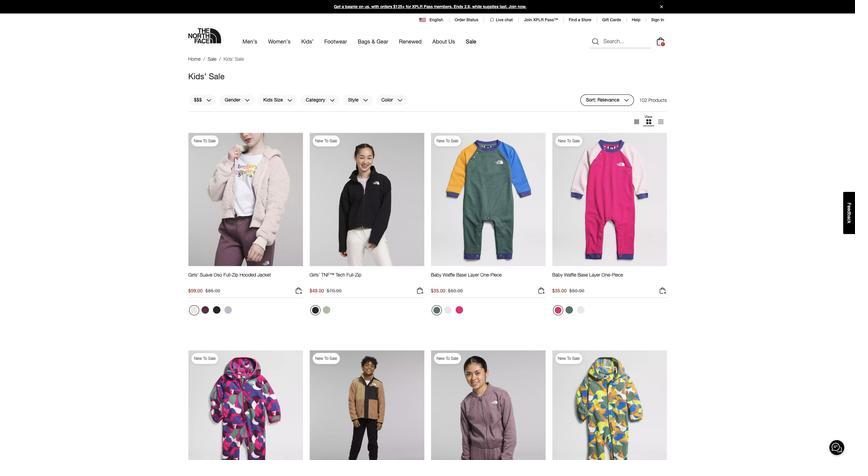 Task type: locate. For each thing, give the bounding box(es) containing it.
gardenia white image
[[577, 306, 585, 314], [191, 307, 197, 314]]

1 horizontal spatial baby
[[553, 272, 563, 278]]

2 piece from the left
[[612, 272, 624, 278]]

0 horizontal spatial baby glacier one-piece image
[[188, 350, 303, 460]]

join right last.
[[509, 4, 517, 9]]

members.
[[434, 4, 453, 9]]

us
[[449, 38, 455, 45]]

zip
[[232, 272, 239, 278], [355, 272, 362, 278]]

1 $35.00 from the left
[[431, 288, 446, 293]]

k
[[847, 221, 853, 223]]

2 vertical spatial a
[[847, 216, 853, 219]]

0 horizontal spatial waffle
[[443, 272, 455, 278]]

1 baby waffle base layer one-piece from the left
[[431, 272, 502, 278]]

&
[[372, 38, 375, 45]]

waffle
[[443, 272, 455, 278], [565, 272, 577, 278]]

view button
[[643, 114, 655, 129]]

1 horizontal spatial /
[[219, 56, 221, 62]]

one- for baby waffle base layer one-piece button corresponding to gardenia white icon
[[481, 272, 491, 278]]

help
[[632, 18, 641, 22]]

gardenia white radio left boysenberry icon
[[189, 305, 199, 315]]

2 full- from the left
[[347, 272, 355, 278]]

for
[[406, 4, 411, 9]]

join
[[509, 4, 517, 9], [525, 18, 533, 22]]

kids' right women's
[[302, 38, 314, 45]]

baby waffle base layer one-piece button for gardenia white icon
[[431, 272, 502, 284]]

102 products
[[640, 97, 667, 103]]

girls' for girls' tnf™ tech full-zip
[[310, 272, 320, 278]]

zip inside button
[[232, 272, 239, 278]]

girls' inside button
[[310, 272, 320, 278]]

1 e from the top
[[847, 205, 853, 208]]

3 $choose color$ option group from the left
[[431, 305, 466, 318]]

$70.00
[[327, 288, 342, 293]]

0 horizontal spatial baby waffle base layer one-piece
[[431, 272, 502, 278]]

Mr. Pink radio
[[553, 305, 563, 315]]

full- inside button
[[224, 272, 232, 278]]

e
[[847, 205, 853, 208], [847, 208, 853, 211]]

tech
[[336, 272, 345, 278]]

0 horizontal spatial kids'
[[188, 71, 207, 81]]

1 horizontal spatial gardenia white image
[[577, 306, 585, 314]]

2 base from the left
[[578, 272, 588, 278]]

to
[[203, 138, 207, 143], [325, 138, 329, 143], [446, 138, 450, 143], [567, 138, 572, 143], [203, 356, 207, 361], [325, 356, 329, 361], [446, 356, 450, 361], [567, 356, 572, 361]]

0 horizontal spatial /
[[204, 56, 205, 62]]

baby waffle base layer one-piece image for baby waffle base layer one-piece button corresponding to gardenia white icon
[[431, 132, 546, 267]]

gift cards
[[603, 18, 622, 22]]

store
[[582, 18, 592, 22]]

zip for tech
[[355, 272, 362, 278]]

0 horizontal spatial $35.00
[[431, 288, 446, 293]]

Mr. Pink radio
[[454, 305, 465, 315]]

0 vertical spatial xplr
[[412, 4, 423, 9]]

0 horizontal spatial baby waffle base layer one-piece button
[[431, 272, 502, 284]]

a for store
[[579, 18, 581, 22]]

baby
[[431, 272, 442, 278], [553, 272, 563, 278]]

a right find
[[579, 18, 581, 22]]

1 horizontal spatial sale link
[[466, 32, 477, 51]]

$choose color$ option group for girls' suave oso full-zip hooded jacket button
[[188, 305, 234, 318]]

sign in button
[[652, 18, 665, 22]]

kids' sale element
[[224, 56, 244, 62]]

boys' forrest fleece mashup jacket image
[[310, 350, 425, 460]]

2 horizontal spatial kids'
[[302, 38, 314, 45]]

beanie
[[345, 4, 358, 9]]

1 baby waffle base layer one-piece image from the left
[[431, 132, 546, 267]]

0 horizontal spatial piece
[[491, 272, 502, 278]]

layer for baby waffle base layer one-piece button related to dark sage icon
[[590, 272, 601, 278]]

0 horizontal spatial gardenia white radio
[[189, 305, 199, 315]]

status
[[467, 18, 479, 22]]

/ left kids' sale element
[[219, 56, 221, 62]]

1 horizontal spatial baby glacier one-piece image
[[553, 350, 667, 460]]

get a beanie on us, with orders $125+ for xplr pass members. ends 2.6, while supplies last. join now. link
[[0, 0, 856, 13]]

baby waffle base layer one-piece
[[431, 272, 502, 278], [553, 272, 624, 278]]

1 waffle from the left
[[443, 272, 455, 278]]

mr. pink image
[[456, 306, 463, 314]]

live
[[496, 18, 504, 22]]

last.
[[500, 4, 508, 9]]

$35.00 for mr. pink radio
[[553, 288, 567, 293]]

1 horizontal spatial layer
[[590, 272, 601, 278]]

1 horizontal spatial $50.00
[[570, 288, 585, 293]]

layer
[[468, 272, 479, 278], [590, 272, 601, 278]]

2 baby waffle base layer one-piece button from the left
[[553, 272, 624, 284]]

0 horizontal spatial one-
[[481, 272, 491, 278]]

base for mr. pink option
[[457, 272, 467, 278]]

xplr
[[412, 4, 423, 9], [534, 18, 544, 22]]

get a beanie on us, with orders $125+ for xplr pass members. ends 2.6, while supplies last. join now.
[[334, 4, 527, 9]]

baby waffle base layer one-piece for rightmost "gardenia white" option
[[553, 272, 624, 278]]

1 horizontal spatial join
[[525, 18, 533, 22]]

0 horizontal spatial baby waffle base layer one-piece image
[[431, 132, 546, 267]]

new to sale for the girls' tnf™ tech full-zip image
[[316, 138, 337, 143]]

a right get
[[342, 4, 344, 9]]

new
[[194, 138, 202, 143], [316, 138, 324, 143], [437, 138, 445, 143], [558, 138, 566, 143], [194, 356, 202, 361], [316, 356, 324, 361], [437, 356, 445, 361], [558, 356, 566, 361]]

0 vertical spatial join
[[509, 4, 517, 9]]

e up b
[[847, 208, 853, 211]]

while
[[473, 4, 482, 9]]

gardenia white image for the left "gardenia white" option
[[191, 307, 197, 314]]

1 horizontal spatial zip
[[355, 272, 362, 278]]

sale link right us
[[466, 32, 477, 51]]

0 horizontal spatial join
[[509, 4, 517, 9]]

new to sale for boys' forrest fleece mashup jacket image
[[316, 356, 337, 361]]

ends
[[454, 4, 464, 9]]

sale
[[466, 38, 477, 45], [208, 56, 217, 62], [235, 56, 244, 62], [209, 71, 225, 81], [208, 138, 216, 143], [330, 138, 337, 143], [451, 138, 459, 143], [573, 138, 580, 143], [208, 356, 216, 361], [330, 356, 337, 361], [451, 356, 459, 361], [573, 356, 580, 361]]

new for the girls' tnf™ tech full-zip image
[[316, 138, 324, 143]]

Gardenia White radio
[[443, 305, 454, 315], [576, 305, 586, 315], [189, 305, 199, 315]]

1 vertical spatial a
[[579, 18, 581, 22]]

0 vertical spatial kids'
[[302, 38, 314, 45]]

dusty periwinkle image
[[224, 306, 232, 314]]

zip right tech at the left
[[355, 272, 362, 278]]

0 horizontal spatial sale link
[[208, 56, 217, 62]]

1 $choose color$ option group from the left
[[188, 305, 234, 318]]

1 horizontal spatial base
[[578, 272, 588, 278]]

kids' down home link on the left
[[188, 71, 207, 81]]

gift cards link
[[603, 18, 622, 22]]

style button
[[343, 94, 373, 106]]

sale link right home link on the left
[[208, 56, 217, 62]]

2 one- from the left
[[602, 272, 612, 278]]

xplr right for
[[412, 4, 423, 9]]

home
[[188, 56, 201, 62]]

1 horizontal spatial girls'
[[310, 272, 320, 278]]

baby waffle base layer one-piece image
[[431, 132, 546, 267], [553, 132, 667, 267]]

a up the k
[[847, 216, 853, 219]]

baby waffle base layer one-piece button for dark sage icon
[[553, 272, 624, 284]]

$50.00 for mr. pink option
[[448, 288, 463, 293]]

2 $50.00 from the left
[[570, 288, 585, 293]]

/ right home link on the left
[[204, 56, 205, 62]]

home link
[[188, 56, 201, 62]]

1 full- from the left
[[224, 272, 232, 278]]

zip for oso
[[232, 272, 239, 278]]

find a store link
[[569, 18, 592, 22]]

0 horizontal spatial layer
[[468, 272, 479, 278]]

sign in
[[652, 18, 665, 22]]

new for second "baby glacier one-piece" image from the right
[[194, 356, 202, 361]]

1 $50.00 from the left
[[448, 288, 463, 293]]

1 horizontal spatial $35.00
[[553, 288, 567, 293]]

mr. pink image
[[555, 307, 562, 314]]

women's link
[[268, 32, 291, 51]]

102 products status
[[640, 94, 667, 106]]

kids' up kids' sale
[[224, 56, 234, 62]]

0 vertical spatial a
[[342, 4, 344, 9]]

$35.00 up dark sage radio at the right bottom of page
[[431, 288, 446, 293]]

Search search field
[[590, 35, 651, 48]]

girls' left suave
[[188, 272, 199, 278]]

products
[[649, 97, 667, 103]]

$50.00 up dark sage icon
[[570, 288, 585, 293]]

Boysenberry radio
[[200, 305, 211, 315]]

baby waffle base layer one-piece button
[[431, 272, 502, 284], [553, 272, 624, 284]]

0 horizontal spatial gardenia white image
[[191, 307, 197, 314]]

the north face home page image
[[188, 28, 221, 44]]

gardenia white image for rightmost "gardenia white" option
[[577, 306, 585, 314]]

$choose color$ option group
[[188, 305, 234, 318], [310, 305, 333, 318], [431, 305, 466, 318], [553, 305, 587, 318]]

full- right oso
[[224, 272, 232, 278]]

full- right tech at the left
[[347, 272, 355, 278]]

2 $35.00 from the left
[[553, 288, 567, 293]]

0 horizontal spatial baby
[[431, 272, 442, 278]]

about us link
[[433, 32, 455, 51]]

cards
[[610, 18, 622, 22]]

base
[[457, 272, 467, 278], [578, 272, 588, 278]]

renewed link
[[399, 32, 422, 51]]

1 vertical spatial join
[[525, 18, 533, 22]]

tnf black radio left misty sage icon
[[311, 305, 321, 315]]

xplr left pass™
[[534, 18, 544, 22]]

2 girls' from the left
[[310, 272, 320, 278]]

sort: relevance button
[[581, 94, 634, 106]]

new for boys' forrest fleece mashup jacket image
[[316, 356, 324, 361]]

boysenberry image
[[202, 306, 209, 314]]

view list box
[[631, 114, 667, 129]]

2 waffle from the left
[[565, 272, 577, 278]]

2 baby from the left
[[553, 272, 563, 278]]

new to sale for second "baby glacier one-piece" image from the right
[[194, 356, 216, 361]]

1 horizontal spatial full-
[[347, 272, 355, 278]]

1 horizontal spatial kids'
[[224, 56, 234, 62]]

c
[[847, 219, 853, 221]]

0 horizontal spatial girls'
[[188, 272, 199, 278]]

$50.00
[[448, 288, 463, 293], [570, 288, 585, 293]]

1 base from the left
[[457, 272, 467, 278]]

$85.00
[[206, 288, 221, 293]]

1 girls' from the left
[[188, 272, 199, 278]]

1 horizontal spatial baby waffle base layer one-piece button
[[553, 272, 624, 284]]

category button
[[300, 94, 340, 106]]

full- for oso
[[224, 272, 232, 278]]

gear
[[377, 38, 389, 45]]

one- for baby waffle base layer one-piece button related to dark sage icon
[[602, 272, 612, 278]]

2 horizontal spatial a
[[847, 216, 853, 219]]

size
[[274, 97, 283, 103]]

baby for baby waffle base layer one-piece button related to dark sage icon
[[553, 272, 563, 278]]

0 horizontal spatial zip
[[232, 272, 239, 278]]

1 horizontal spatial waffle
[[565, 272, 577, 278]]

gardenia white radio right dark sage image
[[443, 305, 454, 315]]

dark sage image
[[434, 307, 440, 314]]

2 baby waffle base layer one-piece from the left
[[553, 272, 624, 278]]

1 baby waffle base layer one-piece button from the left
[[431, 272, 502, 284]]

1 horizontal spatial one-
[[602, 272, 612, 278]]

new to sale
[[194, 138, 216, 143], [316, 138, 337, 143], [437, 138, 459, 143], [558, 138, 580, 143], [194, 356, 216, 361], [316, 356, 337, 361], [437, 356, 459, 361], [558, 356, 580, 361]]

1 baby glacier one-piece image from the left
[[188, 350, 303, 460]]

style
[[348, 97, 359, 103]]

1 horizontal spatial baby waffle base layer one-piece
[[553, 272, 624, 278]]

gardenia white image left boysenberry icon
[[191, 307, 197, 314]]

zip left hooded
[[232, 272, 239, 278]]

Dusty Periwinkle radio
[[223, 305, 234, 315]]

gardenia white radio right dark sage icon
[[576, 305, 586, 315]]

$35.00 up mr. pink radio
[[553, 288, 567, 293]]

1 one- from the left
[[481, 272, 491, 278]]

find
[[569, 18, 577, 22]]

bags & gear link
[[358, 32, 389, 51]]

1 zip from the left
[[232, 272, 239, 278]]

gardenia white image right dark sage icon
[[577, 306, 585, 314]]

102
[[640, 97, 648, 103]]

0 horizontal spatial full-
[[224, 272, 232, 278]]

zip inside button
[[355, 272, 362, 278]]

girls'
[[188, 272, 199, 278], [310, 272, 320, 278]]

1 horizontal spatial piece
[[612, 272, 624, 278]]

2 vertical spatial kids'
[[188, 71, 207, 81]]

e up d on the top
[[847, 205, 853, 208]]

/
[[204, 56, 205, 62], [219, 56, 221, 62]]

new for girls' suave oso full-zip hooded jacket image
[[194, 138, 202, 143]]

sort:
[[587, 97, 597, 103]]

4 $choose color$ option group from the left
[[553, 305, 587, 318]]

1 vertical spatial sale link
[[208, 56, 217, 62]]

$50.00 up mr. pink option
[[448, 288, 463, 293]]

girls' left tnf™ on the bottom of the page
[[310, 272, 320, 278]]

1 layer from the left
[[468, 272, 479, 278]]

2 layer from the left
[[590, 272, 601, 278]]

kids' for kids'
[[302, 38, 314, 45]]

2 baby waffle base layer one-piece image from the left
[[553, 132, 667, 267]]

1 horizontal spatial xplr
[[534, 18, 544, 22]]

1 horizontal spatial a
[[579, 18, 581, 22]]

b
[[847, 213, 853, 216]]

2 $choose color$ option group from the left
[[310, 305, 333, 318]]

kids size
[[264, 97, 283, 103]]

1 horizontal spatial baby waffle base layer one-piece image
[[553, 132, 667, 267]]

full- inside button
[[347, 272, 355, 278]]

0 horizontal spatial base
[[457, 272, 467, 278]]

1 vertical spatial xplr
[[534, 18, 544, 22]]

0 horizontal spatial a
[[342, 4, 344, 9]]

join down now.
[[525, 18, 533, 22]]

a
[[342, 4, 344, 9], [579, 18, 581, 22], [847, 216, 853, 219]]

TNF Black radio
[[211, 305, 222, 315], [311, 305, 321, 315]]

1 piece from the left
[[491, 272, 502, 278]]

$choose color$ option group for baby waffle base layer one-piece button related to dark sage icon
[[553, 305, 587, 318]]

girls' suave oso full-zip hooded jacket image
[[188, 132, 303, 267]]

0 horizontal spatial $50.00
[[448, 288, 463, 293]]

2 e from the top
[[847, 208, 853, 211]]

2 zip from the left
[[355, 272, 362, 278]]

1 baby from the left
[[431, 272, 442, 278]]

jacket
[[258, 272, 271, 278]]

tnf black radio left dusty periwinkle image
[[211, 305, 222, 315]]

girls' inside button
[[188, 272, 199, 278]]

order status link
[[455, 18, 479, 22]]

new to sale for girls' suave oso full-zip hooded jacket image
[[194, 138, 216, 143]]

baby glacier one-piece image
[[188, 350, 303, 460], [553, 350, 667, 460]]



Task type: describe. For each thing, give the bounding box(es) containing it.
1
[[663, 42, 664, 46]]

baby for baby waffle base layer one-piece button corresponding to gardenia white icon
[[431, 272, 442, 278]]

dark sage image
[[566, 306, 573, 314]]

live chat
[[496, 18, 513, 22]]

new for "girls' cozy dream fleece full-zip jacket" image
[[437, 356, 445, 361]]

$35.00 for dark sage radio at the right bottom of page
[[431, 288, 446, 293]]

$49.00
[[310, 288, 324, 293]]

live chat button
[[489, 17, 514, 23]]

footwear
[[325, 38, 347, 45]]

tnf™
[[321, 272, 335, 278]]

baby waffle base layer one-piece for mr. pink option
[[431, 272, 502, 278]]

new to sale for "girls' cozy dream fleece full-zip jacket" image
[[437, 356, 459, 361]]

relevance
[[598, 97, 620, 103]]

sort: relevance
[[587, 97, 620, 103]]

about
[[433, 38, 447, 45]]

sign
[[652, 18, 660, 22]]

1 link
[[656, 36, 666, 47]]

full- for tech
[[347, 272, 355, 278]]

supplies
[[483, 4, 499, 9]]

girls' for girls' suave oso full-zip hooded jacket
[[188, 272, 199, 278]]

now.
[[518, 4, 527, 9]]

hooded
[[240, 272, 256, 278]]

tnf black image
[[312, 307, 319, 314]]

f e e d b a c k
[[847, 203, 853, 223]]

1 horizontal spatial gardenia white radio
[[443, 305, 454, 315]]

$choose color$ option group for girls' tnf™ tech full-zip button
[[310, 305, 333, 318]]

$125+
[[394, 4, 405, 9]]

color
[[382, 97, 393, 103]]

bags & gear
[[358, 38, 389, 45]]

0 horizontal spatial xplr
[[412, 4, 423, 9]]

f
[[847, 203, 853, 205]]

kids' link
[[302, 32, 314, 51]]

english
[[430, 18, 444, 22]]

in
[[661, 18, 665, 22]]

girls' tnf™ tech full-zip button
[[310, 272, 362, 284]]

girls' cozy dream fleece full-zip jacket image
[[431, 350, 546, 460]]

piece for gardenia white icon
[[491, 272, 502, 278]]

join xplr pass™
[[525, 18, 558, 22]]

$choose color$ option group for baby waffle base layer one-piece button corresponding to gardenia white icon
[[431, 305, 466, 318]]

0 horizontal spatial tnf black radio
[[211, 305, 222, 315]]

close image
[[658, 5, 666, 8]]

pass™
[[545, 18, 558, 22]]

girls' suave oso full-zip hooded jacket
[[188, 272, 271, 278]]

chat
[[505, 18, 513, 22]]

2.6,
[[465, 4, 471, 9]]

2 / from the left
[[219, 56, 221, 62]]

women's
[[268, 38, 291, 45]]

gender button
[[219, 94, 255, 106]]

about us
[[433, 38, 455, 45]]

pass
[[424, 4, 433, 9]]

1 horizontal spatial tnf black radio
[[311, 305, 321, 315]]

layer for baby waffle base layer one-piece button corresponding to gardenia white icon
[[468, 272, 479, 278]]

order status
[[455, 18, 479, 22]]

kids' sale
[[188, 71, 225, 81]]

new to sale for second "baby glacier one-piece" image
[[558, 356, 580, 361]]

0 vertical spatial sale link
[[466, 32, 477, 51]]

2 baby glacier one-piece image from the left
[[553, 350, 667, 460]]

orders
[[381, 4, 393, 9]]

baby waffle base layer one-piece image for baby waffle base layer one-piece button related to dark sage icon
[[553, 132, 667, 267]]

kids size button
[[258, 94, 298, 106]]

girls' tnf™ tech full-zip image
[[310, 132, 425, 267]]

$50.00 for rightmost "gardenia white" option
[[570, 288, 585, 293]]

gardenia white image
[[444, 306, 452, 314]]

bags
[[358, 38, 370, 45]]

waffle for baby waffle base layer one-piece button related to dark sage icon
[[565, 272, 577, 278]]

renewed
[[399, 38, 422, 45]]

tnf black image
[[213, 306, 220, 314]]

color button
[[376, 94, 408, 106]]

new for second "baby glacier one-piece" image
[[558, 356, 566, 361]]

waffle for baby waffle base layer one-piece button corresponding to gardenia white icon
[[443, 272, 455, 278]]

piece for dark sage icon
[[612, 272, 624, 278]]

1 vertical spatial kids'
[[224, 56, 234, 62]]

misty sage image
[[323, 306, 330, 314]]

d
[[847, 211, 853, 213]]

1 / from the left
[[204, 56, 205, 62]]

girls' suave oso full-zip hooded jacket button
[[188, 272, 271, 284]]

oso
[[214, 272, 222, 278]]

view
[[645, 114, 653, 119]]

home / sale / kids' sale
[[188, 56, 244, 62]]

on
[[359, 4, 364, 9]]

order
[[455, 18, 466, 22]]

Misty Sage radio
[[321, 305, 332, 315]]

suave
[[200, 272, 213, 278]]

men's link
[[243, 32, 257, 51]]

Dark Sage radio
[[564, 305, 575, 315]]

english link
[[420, 17, 444, 23]]

footwear link
[[325, 32, 347, 51]]

2 horizontal spatial gardenia white radio
[[576, 305, 586, 315]]

us,
[[365, 4, 371, 9]]

$59.00
[[188, 288, 203, 293]]

girls' tnf™ tech full-zip
[[310, 272, 362, 278]]

$$$
[[194, 97, 202, 103]]

Dark Sage radio
[[432, 305, 442, 315]]

a for beanie
[[342, 4, 344, 9]]

with
[[372, 4, 379, 9]]

gift
[[603, 18, 609, 22]]

category
[[306, 97, 325, 103]]

a inside button
[[847, 216, 853, 219]]

kids' for kids' sale
[[188, 71, 207, 81]]

help link
[[632, 18, 641, 22]]

search all image
[[592, 37, 600, 45]]

$$$ button
[[188, 94, 217, 106]]

find a store
[[569, 18, 592, 22]]

base for rightmost "gardenia white" option
[[578, 272, 588, 278]]

kids
[[264, 97, 273, 103]]

join inside get a beanie on us, with orders $125+ for xplr pass members. ends 2.6, while supplies last. join now. link
[[509, 4, 517, 9]]



Task type: vqa. For each thing, say whether or not it's contained in the screenshot.
the Kids' to the left
yes



